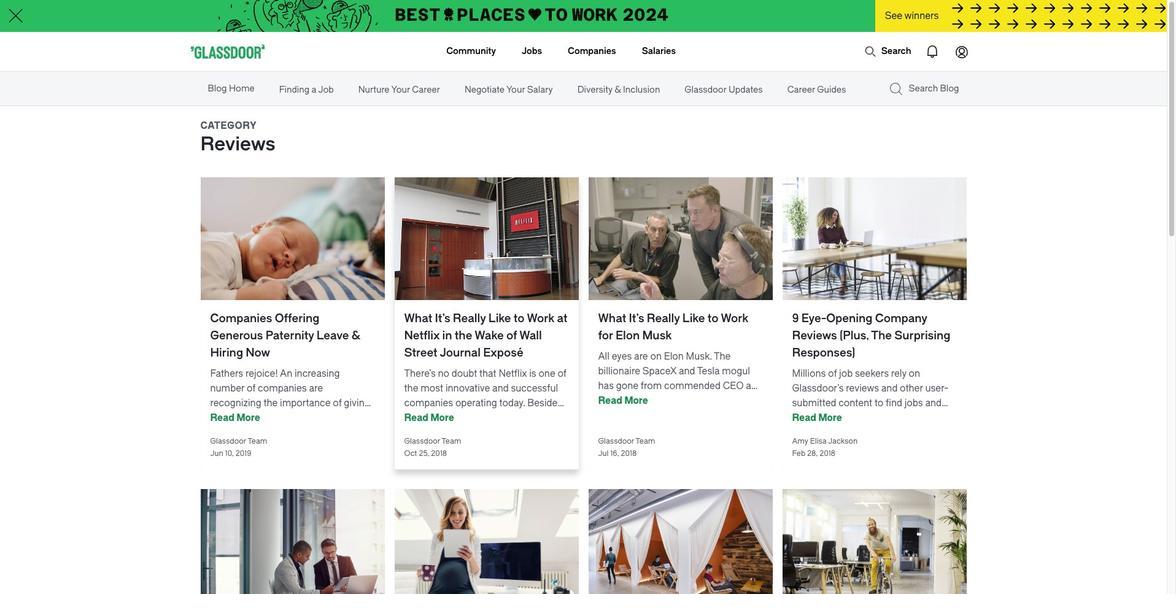 Task type: describe. For each thing, give the bounding box(es) containing it.
company...
[[421, 427, 468, 438]]

diversity & inclusion
[[578, 85, 660, 95]]

work for what it's really like to work at netflix in the wake of wall street journal exposé
[[527, 312, 555, 325]]

successful
[[511, 383, 558, 394]]

the down 'there's'
[[404, 383, 418, 394]]

giving
[[344, 398, 370, 409]]

seekers
[[855, 368, 889, 379]]

commended
[[664, 381, 721, 392]]

find
[[886, 398, 903, 409]]

number
[[210, 383, 245, 394]]

innovative
[[446, 383, 490, 394]]

doubt
[[452, 368, 477, 379]]

more for what it's really like to work at netflix in the wake of wall street journal exposé
[[431, 413, 454, 424]]

birth
[[326, 413, 346, 424]]

they
[[844, 413, 862, 424]]

job
[[839, 368, 853, 379]]

community link
[[447, 32, 496, 71]]

love.
[[864, 413, 885, 424]]

all
[[598, 351, 610, 362]]

negotiate your salary
[[465, 85, 553, 95]]

no
[[438, 368, 449, 379]]

are inside all eyes are on elon musk. the billionaire spacex and tesla mogul has gone from commended ceo and thought leader to one of the...
[[634, 351, 648, 362]]

however,
[[887, 413, 928, 424]]

an
[[280, 368, 292, 379]]

2 blog from the left
[[940, 84, 959, 94]]

on inside millions of job seekers rely on glassdoor's reviews and other user- submitted content to find jobs and companies they love. however, employers also rely on...
[[909, 368, 920, 379]]

& inside 'companies offering generous paternity leave & hiring now'
[[352, 329, 360, 343]]

blog home link
[[205, 73, 257, 105]]

read for 9 eye-opening company reviews (plus, the surprising responses)
[[792, 413, 817, 424]]

all eyes are on elon musk. the billionaire spacex and tesla mogul has gone from commended ceo and thought leader to one of the...
[[598, 351, 762, 406]]

at
[[557, 312, 568, 325]]

what for elon
[[598, 312, 626, 325]]

besides
[[528, 398, 563, 409]]

salaries link
[[642, 32, 676, 71]]

is
[[529, 368, 536, 379]]

really for musk
[[647, 312, 680, 325]]

what for netflix
[[404, 312, 432, 325]]

9
[[792, 312, 799, 325]]

on inside all eyes are on elon musk. the billionaire spacex and tesla mogul has gone from commended ceo and thought leader to one of the...
[[650, 351, 662, 362]]

glassdoor left updates
[[685, 85, 727, 95]]

and inside there's no doubt that netflix is one of the most innovative and successful companies operating today. besides ushering in the streaming revolution, the company...
[[492, 383, 509, 394]]

search blog
[[909, 84, 959, 94]]

9 eye-opening company reviews (plus, the surprising responses)
[[792, 312, 951, 360]]

rejoice!
[[246, 368, 278, 379]]

and up the commended
[[679, 366, 695, 377]]

team for netflix
[[442, 437, 461, 446]]

read more for 9 eye-opening company reviews (plus, the surprising responses)
[[792, 413, 842, 424]]

2 career from the left
[[788, 85, 815, 95]]

read for what it's really like to work at netflix in the wake of wall street journal exposé
[[404, 413, 429, 424]]

exposé
[[483, 346, 524, 360]]

see
[[885, 10, 903, 21]]

company
[[875, 312, 928, 325]]

their...
[[300, 427, 326, 438]]

it's for elon
[[629, 312, 644, 325]]

reviews inside 9 eye-opening company reviews (plus, the surprising responses)
[[792, 329, 837, 343]]

home
[[229, 84, 255, 94]]

of up birth
[[333, 398, 342, 409]]

jobs
[[522, 46, 542, 56]]

glassdoor for what it's really like to work at netflix in the wake of wall street journal exposé
[[404, 437, 440, 446]]

search for search blog
[[909, 84, 938, 94]]

also inside 'fathers rejoice! an increasing number of companies are recognizing the importance of giving paid parental leave to new birth mothers, but also to their...'
[[268, 427, 286, 438]]

wake
[[475, 329, 504, 343]]

employers
[[792, 427, 838, 438]]

of down rejoice!
[[247, 383, 256, 394]]

leave
[[317, 329, 349, 343]]

new
[[305, 413, 323, 424]]

read more for companies offering generous paternity leave & hiring now
[[210, 413, 260, 424]]

search for search
[[882, 46, 911, 56]]

reviews
[[846, 383, 879, 394]]

feb
[[792, 449, 806, 458]]

the for musk.
[[714, 351, 731, 362]]

the down ushering
[[404, 427, 418, 438]]

millions of job seekers rely on glassdoor's reviews and other user- submitted content to find jobs and companies they love. however, employers also rely on...
[[792, 368, 949, 438]]

and right ceo
[[746, 381, 762, 392]]

one inside there's no doubt that netflix is one of the most innovative and successful companies operating today. besides ushering in the streaming revolution, the company...
[[539, 368, 556, 379]]

submitted
[[792, 398, 837, 409]]

amy
[[792, 437, 808, 446]]

community
[[447, 46, 496, 56]]

in inside there's no doubt that netflix is one of the most innovative and successful companies operating today. besides ushering in the streaming revolution, the company...
[[445, 413, 453, 424]]

your for negotiate
[[507, 85, 525, 95]]

2018 for what it's really like to work for elon musk
[[621, 449, 637, 458]]

the inside what it's really like to work at netflix in the wake of wall street journal exposé
[[455, 329, 472, 343]]

ushering
[[404, 413, 443, 424]]

25,
[[419, 449, 429, 458]]

mothers,
[[210, 427, 249, 438]]

to inside millions of job seekers rely on glassdoor's reviews and other user- submitted content to find jobs and companies they love. however, employers also rely on...
[[875, 398, 884, 409]]

read more for what it's really like to work at netflix in the wake of wall street journal exposé
[[404, 413, 454, 424]]

it's for netflix
[[435, 312, 450, 325]]

oct
[[404, 449, 417, 458]]

leave
[[269, 413, 292, 424]]

importance
[[280, 398, 331, 409]]

wall
[[520, 329, 542, 343]]

salaries
[[642, 46, 676, 56]]

job
[[318, 85, 334, 95]]

2018 inside amy elisa jackson feb 28, 2018
[[820, 449, 836, 458]]

glassdoor team jun 10, 2019
[[210, 437, 267, 458]]

see winners
[[885, 10, 939, 21]]

more for what it's really like to work for elon musk
[[625, 395, 648, 406]]

mogul
[[722, 366, 750, 377]]

negotiate
[[465, 85, 505, 95]]

0 vertical spatial reviews
[[200, 133, 275, 155]]

billionaire
[[598, 366, 640, 377]]

that
[[479, 368, 497, 379]]

jackson
[[828, 437, 858, 446]]

finding a job
[[279, 85, 334, 95]]

of inside millions of job seekers rely on glassdoor's reviews and other user- submitted content to find jobs and companies they love. however, employers also rely on...
[[828, 368, 837, 379]]

1 horizontal spatial &
[[615, 85, 621, 95]]

companies offering generous paternity leave & hiring now
[[210, 312, 360, 360]]

elisa
[[810, 437, 827, 446]]

musk.
[[686, 351, 712, 362]]

streaming
[[471, 413, 515, 424]]

gone
[[616, 381, 639, 392]]

(plus,
[[840, 329, 869, 343]]

musk
[[643, 329, 672, 343]]

read for companies offering generous paternity leave & hiring now
[[210, 413, 234, 424]]

are inside 'fathers rejoice! an increasing number of companies are recognizing the importance of giving paid parental leave to new birth mothers, but also to their...'
[[309, 383, 323, 394]]

1 blog from the left
[[208, 84, 227, 94]]

for
[[598, 329, 613, 343]]

salary
[[527, 85, 553, 95]]

most
[[421, 383, 443, 394]]

today.
[[499, 398, 525, 409]]

recognizing
[[210, 398, 261, 409]]

team for now
[[248, 437, 267, 446]]

inclusion
[[623, 85, 660, 95]]

blog home
[[208, 84, 255, 94]]

companies inside millions of job seekers rely on glassdoor's reviews and other user- submitted content to find jobs and companies they love. however, employers also rely on...
[[792, 413, 841, 424]]

revolution,
[[518, 413, 563, 424]]

a
[[312, 85, 317, 95]]



Task type: locate. For each thing, give the bounding box(es) containing it.
the inside 'fathers rejoice! an increasing number of companies are recognizing the importance of giving paid parental leave to new birth mothers, but also to their...'
[[264, 398, 278, 409]]

of right is
[[558, 368, 567, 379]]

rely
[[891, 368, 907, 379], [861, 427, 876, 438]]

elon
[[616, 329, 640, 343], [664, 351, 684, 362]]

1 horizontal spatial what
[[598, 312, 626, 325]]

0 horizontal spatial really
[[453, 312, 486, 325]]

read more up 'company...' at the bottom left of page
[[404, 413, 454, 424]]

lottie animation container image inside search "button"
[[864, 45, 877, 58]]

tesla
[[697, 366, 720, 377]]

work up wall
[[527, 312, 555, 325]]

1 horizontal spatial netflix
[[499, 368, 527, 379]]

elon inside what it's really like to work for elon musk
[[616, 329, 640, 343]]

amy elisa jackson feb 28, 2018
[[792, 437, 858, 458]]

glassdoor's
[[792, 383, 844, 394]]

glassdoor up 10,
[[210, 437, 246, 446]]

companies for companies offering generous paternity leave & hiring now
[[210, 312, 272, 325]]

the up leave
[[264, 398, 278, 409]]

in inside what it's really like to work at netflix in the wake of wall street journal exposé
[[442, 329, 452, 343]]

netflix inside what it's really like to work at netflix in the wake of wall street journal exposé
[[404, 329, 440, 343]]

glassdoor up 16,
[[598, 437, 634, 446]]

1 really from the left
[[453, 312, 486, 325]]

and up find on the bottom right
[[882, 383, 898, 394]]

1 vertical spatial elon
[[664, 351, 684, 362]]

0 horizontal spatial on
[[650, 351, 662, 362]]

0 horizontal spatial work
[[527, 312, 555, 325]]

the down the company
[[871, 329, 892, 343]]

increasing
[[295, 368, 340, 379]]

0 horizontal spatial your
[[391, 85, 410, 95]]

eye-
[[802, 312, 827, 325]]

netflix up the street
[[404, 329, 440, 343]]

more
[[625, 395, 648, 406], [237, 413, 260, 424], [431, 413, 454, 424], [819, 413, 842, 424]]

1 vertical spatial the
[[714, 351, 731, 362]]

netflix inside there's no doubt that netflix is one of the most innovative and successful companies operating today. besides ushering in the streaming revolution, the company...
[[499, 368, 527, 379]]

the down operating
[[455, 413, 469, 424]]

read up mothers,
[[210, 413, 234, 424]]

lottie animation container image
[[397, 32, 447, 70], [397, 32, 447, 70], [918, 37, 947, 66], [947, 37, 977, 66], [864, 45, 877, 58]]

28,
[[807, 449, 818, 458]]

companies inside 'fathers rejoice! an increasing number of companies are recognizing the importance of giving paid parental leave to new birth mothers, but also to their...'
[[258, 383, 307, 394]]

like up musk.
[[683, 312, 705, 325]]

1 horizontal spatial companies
[[404, 398, 453, 409]]

updates
[[729, 85, 763, 95]]

read down submitted
[[792, 413, 817, 424]]

0 vertical spatial &
[[615, 85, 621, 95]]

companies up diversity
[[568, 46, 616, 56]]

see winners link
[[875, 0, 1167, 33]]

0 vertical spatial on
[[650, 351, 662, 362]]

the inside all eyes are on elon musk. the billionaire spacex and tesla mogul has gone from commended ceo and thought leader to one of the...
[[714, 351, 731, 362]]

1 your from the left
[[391, 85, 410, 95]]

work up mogul at the bottom right of page
[[721, 312, 749, 325]]

are
[[634, 351, 648, 362], [309, 383, 323, 394]]

to
[[514, 312, 525, 325], [708, 312, 719, 325], [664, 395, 673, 406], [875, 398, 884, 409], [294, 413, 303, 424], [289, 427, 297, 438]]

1 horizontal spatial your
[[507, 85, 525, 95]]

companies link
[[568, 32, 616, 71]]

team inside glassdoor team jul 16, 2018
[[636, 437, 655, 446]]

from
[[641, 381, 662, 392]]

work inside what it's really like to work for elon musk
[[721, 312, 749, 325]]

like inside what it's really like to work for elon musk
[[683, 312, 705, 325]]

0 horizontal spatial reviews
[[200, 133, 275, 155]]

on up other
[[909, 368, 920, 379]]

search button
[[858, 39, 918, 64]]

search down see
[[882, 46, 911, 56]]

of inside all eyes are on elon musk. the billionaire spacex and tesla mogul has gone from commended ceo and thought leader to one of the...
[[695, 395, 703, 406]]

the up journal in the bottom of the page
[[455, 329, 472, 343]]

search down search "button" at the top of page
[[909, 84, 938, 94]]

read
[[598, 395, 623, 406], [210, 413, 234, 424], [404, 413, 429, 424], [792, 413, 817, 424]]

the inside 9 eye-opening company reviews (plus, the surprising responses)
[[871, 329, 892, 343]]

it's up journal in the bottom of the page
[[435, 312, 450, 325]]

glassdoor for companies offering generous paternity leave & hiring now
[[210, 437, 246, 446]]

nurture your career
[[358, 85, 440, 95]]

1 horizontal spatial work
[[721, 312, 749, 325]]

2018
[[431, 449, 447, 458], [621, 449, 637, 458], [820, 449, 836, 458]]

also down leave
[[268, 427, 286, 438]]

0 horizontal spatial rely
[[861, 427, 876, 438]]

0 horizontal spatial career
[[412, 85, 440, 95]]

0 horizontal spatial companies
[[258, 383, 307, 394]]

fathers rejoice! an increasing number of companies are recognizing the importance of giving paid parental leave to new birth mothers, but also to their...
[[210, 368, 370, 438]]

0 vertical spatial are
[[634, 351, 648, 362]]

on...
[[879, 427, 897, 438]]

0 horizontal spatial &
[[352, 329, 360, 343]]

also
[[268, 427, 286, 438], [841, 427, 859, 438]]

1 what from the left
[[404, 312, 432, 325]]

what inside what it's really like to work at netflix in the wake of wall street journal exposé
[[404, 312, 432, 325]]

1 horizontal spatial elon
[[664, 351, 684, 362]]

one right is
[[539, 368, 556, 379]]

0 vertical spatial search
[[882, 46, 911, 56]]

1 vertical spatial &
[[352, 329, 360, 343]]

lottie animation container image
[[918, 37, 947, 66], [947, 37, 977, 66], [864, 45, 877, 58]]

it's up the musk
[[629, 312, 644, 325]]

1 vertical spatial companies
[[404, 398, 453, 409]]

of inside what it's really like to work at netflix in the wake of wall street journal exposé
[[506, 329, 517, 343]]

1 horizontal spatial like
[[683, 312, 705, 325]]

but
[[252, 427, 266, 438]]

also down they
[[841, 427, 859, 438]]

read more down "gone"
[[598, 395, 648, 406]]

team inside glassdoor team oct 25, 2018
[[442, 437, 461, 446]]

0 vertical spatial netflix
[[404, 329, 440, 343]]

thought
[[598, 395, 633, 406]]

really inside what it's really like to work for elon musk
[[647, 312, 680, 325]]

1 horizontal spatial career
[[788, 85, 815, 95]]

career left 'guides'
[[788, 85, 815, 95]]

the...
[[706, 395, 727, 406]]

user-
[[926, 383, 949, 394]]

more up 'company...' at the bottom left of page
[[431, 413, 454, 424]]

0 horizontal spatial the
[[714, 351, 731, 362]]

other
[[900, 383, 923, 394]]

category
[[200, 120, 257, 131]]

0 horizontal spatial are
[[309, 383, 323, 394]]

3 team from the left
[[636, 437, 655, 446]]

1 vertical spatial netflix
[[499, 368, 527, 379]]

of
[[506, 329, 517, 343], [558, 368, 567, 379], [828, 368, 837, 379], [247, 383, 256, 394], [695, 395, 703, 406], [333, 398, 342, 409]]

1 team from the left
[[248, 437, 267, 446]]

more for companies offering generous paternity leave & hiring now
[[237, 413, 260, 424]]

really up the musk
[[647, 312, 680, 325]]

what up the street
[[404, 312, 432, 325]]

reviews down category
[[200, 133, 275, 155]]

more up employers
[[819, 413, 842, 424]]

lottie animation container image inside search "button"
[[864, 45, 877, 58]]

1 horizontal spatial companies
[[568, 46, 616, 56]]

0 horizontal spatial what
[[404, 312, 432, 325]]

companies down most
[[404, 398, 453, 409]]

2 really from the left
[[647, 312, 680, 325]]

1 horizontal spatial blog
[[940, 84, 959, 94]]

more for 9 eye-opening company reviews (plus, the surprising responses)
[[819, 413, 842, 424]]

there's no doubt that netflix is one of the most innovative and successful companies operating today. besides ushering in the streaming revolution, the company...
[[404, 368, 567, 438]]

on up spacex in the bottom right of the page
[[650, 351, 662, 362]]

more down "gone"
[[625, 395, 648, 406]]

and up the today.
[[492, 383, 509, 394]]

1 horizontal spatial the
[[871, 329, 892, 343]]

category reviews
[[200, 120, 275, 155]]

blog
[[208, 84, 227, 94], [940, 84, 959, 94]]

to inside what it's really like to work for elon musk
[[708, 312, 719, 325]]

and down user-
[[926, 398, 942, 409]]

companies inside 'companies offering generous paternity leave & hiring now'
[[210, 312, 272, 325]]

diversity
[[578, 85, 613, 95]]

2018 right 25,
[[431, 449, 447, 458]]

like for musk
[[683, 312, 705, 325]]

what inside what it's really like to work for elon musk
[[598, 312, 626, 325]]

rely up other
[[891, 368, 907, 379]]

1 horizontal spatial also
[[841, 427, 859, 438]]

2018 inside glassdoor team jul 16, 2018
[[621, 449, 637, 458]]

0 vertical spatial rely
[[891, 368, 907, 379]]

2018 right 16,
[[621, 449, 637, 458]]

like
[[489, 312, 511, 325], [683, 312, 705, 325]]

2018 inside glassdoor team oct 25, 2018
[[431, 449, 447, 458]]

1 vertical spatial reviews
[[792, 329, 837, 343]]

of left wall
[[506, 329, 517, 343]]

1 horizontal spatial are
[[634, 351, 648, 362]]

what up for
[[598, 312, 626, 325]]

2 vertical spatial companies
[[792, 413, 841, 424]]

2 your from the left
[[507, 85, 525, 95]]

2 work from the left
[[721, 312, 749, 325]]

offering
[[275, 312, 320, 325]]

1 vertical spatial one
[[675, 395, 692, 406]]

2018 for what it's really like to work at netflix in the wake of wall street journal exposé
[[431, 449, 447, 458]]

0 horizontal spatial it's
[[435, 312, 450, 325]]

your right nurture
[[391, 85, 410, 95]]

0 horizontal spatial elon
[[616, 329, 640, 343]]

of inside there's no doubt that netflix is one of the most innovative and successful companies operating today. besides ushering in the streaming revolution, the company...
[[558, 368, 567, 379]]

3 2018 from the left
[[820, 449, 836, 458]]

0 vertical spatial the
[[871, 329, 892, 343]]

2 horizontal spatial 2018
[[820, 449, 836, 458]]

0 horizontal spatial netflix
[[404, 329, 440, 343]]

2 2018 from the left
[[621, 449, 637, 458]]

surprising
[[895, 329, 951, 343]]

team down ushering
[[442, 437, 461, 446]]

your
[[391, 85, 410, 95], [507, 85, 525, 95]]

read for what it's really like to work for elon musk
[[598, 395, 623, 406]]

the up mogul at the bottom right of page
[[714, 351, 731, 362]]

& right diversity
[[615, 85, 621, 95]]

jul
[[598, 449, 609, 458]]

0 horizontal spatial blog
[[208, 84, 227, 94]]

companies up employers
[[792, 413, 841, 424]]

really up wake
[[453, 312, 486, 325]]

0 horizontal spatial also
[[268, 427, 286, 438]]

& right leave
[[352, 329, 360, 343]]

career
[[412, 85, 440, 95], [788, 85, 815, 95]]

2018 right 28,
[[820, 449, 836, 458]]

one
[[539, 368, 556, 379], [675, 395, 692, 406]]

elon up spacex in the bottom right of the page
[[664, 351, 684, 362]]

like for in
[[489, 312, 511, 325]]

1 horizontal spatial rely
[[891, 368, 907, 379]]

2 also from the left
[[841, 427, 859, 438]]

glassdoor up 25,
[[404, 437, 440, 446]]

1 horizontal spatial one
[[675, 395, 692, 406]]

work inside what it's really like to work at netflix in the wake of wall street journal exposé
[[527, 312, 555, 325]]

to right leader
[[664, 395, 673, 406]]

it's inside what it's really like to work for elon musk
[[629, 312, 644, 325]]

1 it's from the left
[[435, 312, 450, 325]]

jobs link
[[522, 32, 542, 71]]

16,
[[611, 449, 619, 458]]

netflix left is
[[499, 368, 527, 379]]

companies
[[568, 46, 616, 56], [210, 312, 272, 325]]

0 horizontal spatial like
[[489, 312, 511, 325]]

1 vertical spatial are
[[309, 383, 323, 394]]

0 vertical spatial in
[[442, 329, 452, 343]]

1 vertical spatial on
[[909, 368, 920, 379]]

content
[[839, 398, 873, 409]]

1 horizontal spatial it's
[[629, 312, 644, 325]]

to up wall
[[514, 312, 525, 325]]

what it's really like to work for elon musk
[[598, 312, 749, 343]]

2 team from the left
[[442, 437, 461, 446]]

0 vertical spatial companies
[[568, 46, 616, 56]]

also inside millions of job seekers rely on glassdoor's reviews and other user- submitted content to find jobs and companies they love. however, employers also rely on...
[[841, 427, 859, 438]]

nurture
[[358, 85, 390, 95]]

glassdoor for what it's really like to work for elon musk
[[598, 437, 634, 446]]

1 vertical spatial rely
[[861, 427, 876, 438]]

team for elon
[[636, 437, 655, 446]]

1 also from the left
[[268, 427, 286, 438]]

read down has at the right of the page
[[598, 395, 623, 406]]

2 like from the left
[[683, 312, 705, 325]]

of down the commended
[[695, 395, 703, 406]]

team up 2019
[[248, 437, 267, 446]]

jun
[[210, 449, 223, 458]]

1 horizontal spatial on
[[909, 368, 920, 379]]

1 horizontal spatial 2018
[[621, 449, 637, 458]]

to inside what it's really like to work at netflix in the wake of wall street journal exposé
[[514, 312, 525, 325]]

2 it's from the left
[[629, 312, 644, 325]]

2 horizontal spatial team
[[636, 437, 655, 446]]

search inside "button"
[[882, 46, 911, 56]]

in
[[442, 329, 452, 343], [445, 413, 453, 424]]

in up journal in the bottom of the page
[[442, 329, 452, 343]]

elon inside all eyes are on elon musk. the billionaire spacex and tesla mogul has gone from commended ceo and thought leader to one of the...
[[664, 351, 684, 362]]

team
[[248, 437, 267, 446], [442, 437, 461, 446], [636, 437, 655, 446]]

more up but
[[237, 413, 260, 424]]

read more up employers
[[792, 413, 842, 424]]

0 vertical spatial companies
[[258, 383, 307, 394]]

now
[[246, 346, 270, 360]]

spacex
[[643, 366, 677, 377]]

in up 'company...' at the bottom left of page
[[445, 413, 453, 424]]

of left job
[[828, 368, 837, 379]]

1 work from the left
[[527, 312, 555, 325]]

1 horizontal spatial reviews
[[792, 329, 837, 343]]

0 horizontal spatial 2018
[[431, 449, 447, 458]]

career right nurture
[[412, 85, 440, 95]]

glassdoor inside glassdoor team jun 10, 2019
[[210, 437, 246, 446]]

paid
[[210, 413, 229, 424]]

read up 'company...' at the bottom left of page
[[404, 413, 429, 424]]

to down leave
[[289, 427, 297, 438]]

team inside glassdoor team jun 10, 2019
[[248, 437, 267, 446]]

companies inside there's no doubt that netflix is one of the most innovative and successful companies operating today. besides ushering in the streaming revolution, the company...
[[404, 398, 453, 409]]

elon up the eyes
[[616, 329, 640, 343]]

like up wake
[[489, 312, 511, 325]]

career guides
[[788, 85, 846, 95]]

0 vertical spatial one
[[539, 368, 556, 379]]

netflix
[[404, 329, 440, 343], [499, 368, 527, 379]]

0 horizontal spatial team
[[248, 437, 267, 446]]

team down leader
[[636, 437, 655, 446]]

paternity
[[266, 329, 314, 343]]

street
[[404, 346, 438, 360]]

like inside what it's really like to work at netflix in the wake of wall street journal exposé
[[489, 312, 511, 325]]

1 horizontal spatial really
[[647, 312, 680, 325]]

10,
[[225, 449, 234, 458]]

companies for companies
[[568, 46, 616, 56]]

are down the increasing
[[309, 383, 323, 394]]

one down the commended
[[675, 395, 692, 406]]

journal
[[440, 346, 481, 360]]

really for in
[[453, 312, 486, 325]]

your left salary
[[507, 85, 525, 95]]

2 horizontal spatial companies
[[792, 413, 841, 424]]

really inside what it's really like to work at netflix in the wake of wall street journal exposé
[[453, 312, 486, 325]]

opening
[[827, 312, 873, 325]]

1 horizontal spatial team
[[442, 437, 461, 446]]

1 like from the left
[[489, 312, 511, 325]]

1 2018 from the left
[[431, 449, 447, 458]]

millions
[[792, 368, 826, 379]]

to left new at the left bottom of the page
[[294, 413, 303, 424]]

1 vertical spatial search
[[909, 84, 938, 94]]

glassdoor inside glassdoor team oct 25, 2018
[[404, 437, 440, 446]]

companies down 'an'
[[258, 383, 307, 394]]

1 vertical spatial companies
[[210, 312, 272, 325]]

to left find on the bottom right
[[875, 398, 884, 409]]

it's inside what it's really like to work at netflix in the wake of wall street journal exposé
[[435, 312, 450, 325]]

are right the eyes
[[634, 351, 648, 362]]

reviews down the eye-
[[792, 329, 837, 343]]

to up musk.
[[708, 312, 719, 325]]

0 horizontal spatial companies
[[210, 312, 272, 325]]

work for what it's really like to work for elon musk
[[721, 312, 749, 325]]

glassdoor inside glassdoor team jul 16, 2018
[[598, 437, 634, 446]]

read more for what it's really like to work for elon musk
[[598, 395, 648, 406]]

0 horizontal spatial one
[[539, 368, 556, 379]]

read more down recognizing
[[210, 413, 260, 424]]

one inside all eyes are on elon musk. the billionaire spacex and tesla mogul has gone from commended ceo and thought leader to one of the...
[[675, 395, 692, 406]]

glassdoor updates
[[685, 85, 763, 95]]

your for nurture
[[391, 85, 410, 95]]

2 what from the left
[[598, 312, 626, 325]]

to inside all eyes are on elon musk. the billionaire spacex and tesla mogul has gone from commended ceo and thought leader to one of the...
[[664, 395, 673, 406]]

1 vertical spatial in
[[445, 413, 453, 424]]

there's
[[404, 368, 436, 379]]

rely down love.
[[861, 427, 876, 438]]

winners
[[905, 10, 939, 21]]

0 vertical spatial elon
[[616, 329, 640, 343]]

companies up generous
[[210, 312, 272, 325]]

1 career from the left
[[412, 85, 440, 95]]

the for (plus,
[[871, 329, 892, 343]]



Task type: vqa. For each thing, say whether or not it's contained in the screenshot.
rejoice!
yes



